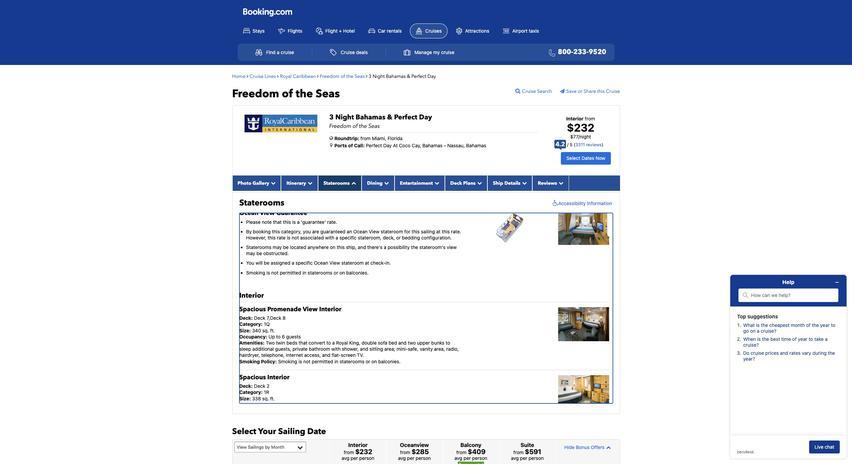Task type: vqa. For each thing, say whether or not it's contained in the screenshot.
topmost "Read Full Review"
no



Task type: describe. For each thing, give the bounding box(es) containing it.
hide
[[565, 444, 575, 450]]

area, inside spacious interior deck: deck 2 category: 1r size: 338 sq. ft. occupancy: up to 6 guests two twin beds that convert to a royal king, double sofa bed and two upper bunks to sleep additional guests, private bathroom with shower, and sitting area; mini-safe, vanity area, radio, hairdryer, telephone, internet access, and flat-screen tv. smoking is not permitted in staterooms or on balconies.
[[434, 414, 445, 420]]

you
[[303, 229, 311, 234]]

additional inside two twin beds that convert to a royal king, double sofa bed and two upper bunks to sleep additional guests, private bathroom with shower, and sitting area; mini-safe, vanity area, radio, hairdryer, telephone, internet access, and flat-screen tv. smoking policy: smoking is not permitted in staterooms or on balconies.
[[252, 346, 274, 352]]

1 vertical spatial may
[[246, 251, 255, 256]]

guests inside spacious interior deck: deck 2 category: 1r size: 338 sq. ft. occupancy: up to 6 guests two twin beds that convert to a royal king, double sofa bed and two upper bunks to sleep additional guests, private bathroom with shower, and sitting area; mini-safe, vanity area, radio, hairdryer, telephone, internet access, and flat-screen tv. smoking is not permitted in staterooms or on balconies.
[[286, 402, 301, 408]]

per for $232
[[351, 455, 358, 461]]

private inside two twin beds that convert to a royal king, double sofa bed and two upper bunks to sleep additional guests, private bathroom with shower, and sitting area; mini-safe, vanity area, radio, hairdryer, telephone, internet access, and flat-screen tv. smoking policy: smoking is not permitted in staterooms or on balconies.
[[293, 346, 308, 352]]

interior inside spacious promenade view interior deck: deck 7,deck 8
[[319, 305, 342, 314]]

cruise for cruise lines
[[250, 73, 264, 79]]

0 vertical spatial freedom
[[320, 73, 340, 79]]

3 for 3 night bahamas & perfect day freedom of the seas
[[329, 112, 334, 122]]

mini- inside two twin beds that convert to a royal king, double sofa bed and two upper bunks to sleep additional guests, private bathroom with shower, and sitting area; mini-safe, vanity area, radio, hairdryer, telephone, internet access, and flat-screen tv. smoking policy: smoking is not permitted in staterooms or on balconies.
[[397, 346, 408, 352]]

from for roundtrip: from miami, florida
[[361, 135, 371, 141]]

search
[[537, 88, 552, 94]]

0 horizontal spatial stateroom
[[341, 260, 364, 266]]

sq. inside spacious interior deck: deck 2 category: 1r size: 338 sq. ft. occupancy: up to 6 guests two twin beds that convert to a royal king, double sofa bed and two upper bunks to sleep additional guests, private bathroom with shower, and sitting area; mini-safe, vanity area, radio, hairdryer, telephone, internet access, and flat-screen tv. smoking is not permitted in staterooms or on balconies.
[[262, 396, 269, 401]]

with inside by booking this category, you are guaranteed an ocean view stateroom for this sailing at this rate. however, this rate is not associated with a specific stateroom, deck, or bedding configuration.
[[325, 235, 334, 241]]

1 vertical spatial be
[[257, 251, 262, 256]]

smoking right 'policy:'
[[278, 358, 297, 364]]

two inside two twin beds that convert to a royal king, double sofa bed and two upper bunks to sleep additional guests, private bathroom with shower, and sitting area; mini-safe, vanity area, radio, hairdryer, telephone, internet access, and flat-screen tv. smoking policy: smoking is not permitted in staterooms or on balconies.
[[266, 340, 275, 346]]

$77
[[570, 134, 579, 139]]

paper plane image
[[560, 89, 567, 93]]

balconies. inside two twin beds that convert to a royal king, double sofa bed and two upper bunks to sleep additional guests, private bathroom with shower, and sitting area; mini-safe, vanity area, radio, hairdryer, telephone, internet access, and flat-screen tv. smoking policy: smoking is not permitted in staterooms or on balconies.
[[378, 358, 401, 364]]

in inside two twin beds that convert to a royal king, double sofa bed and two upper bunks to sleep additional guests, private bathroom with shower, and sitting area; mini-safe, vanity area, radio, hairdryer, telephone, internet access, and flat-screen tv. smoking policy: smoking is not permitted in staterooms or on balconies.
[[335, 358, 338, 364]]

hairdryer, inside two twin beds that convert to a royal king, double sofa bed and two upper bunks to sleep additional guests, private bathroom with shower, and sitting area; mini-safe, vanity area, radio, hairdryer, telephone, internet access, and flat-screen tv. smoking policy: smoking is not permitted in staterooms or on balconies.
[[239, 352, 260, 358]]

reviews
[[538, 180, 557, 186]]

oceanview
[[400, 442, 429, 448]]

on inside two twin beds that convert to a royal king, double sofa bed and two upper bunks to sleep additional guests, private bathroom with shower, and sitting area; mini-safe, vanity area, radio, hairdryer, telephone, internet access, and flat-screen tv. smoking policy: smoking is not permitted in staterooms or on balconies.
[[372, 358, 377, 364]]

spacious for spacious promenade view interior
[[239, 305, 266, 314]]

not inside by booking this category, you are guaranteed an ocean view stateroom for this sailing at this rate. however, this rate is not associated with a specific stateroom, deck, or bedding configuration.
[[292, 235, 299, 241]]

angle right image for cruise
[[277, 74, 279, 78]]

0 horizontal spatial ocean
[[239, 209, 259, 217]]

person for $409
[[472, 455, 487, 461]]

ship
[[493, 180, 503, 186]]

dining button
[[362, 175, 395, 191]]

angle right image for royal
[[317, 74, 319, 78]]

however,
[[246, 235, 266, 241]]

safe, inside spacious interior deck: deck 2 category: 1r size: 338 sq. ft. occupancy: up to 6 guests two twin beds that convert to a royal king, double sofa bed and two upper bunks to sleep additional guests, private bathroom with shower, and sitting area; mini-safe, vanity area, radio, hairdryer, telephone, internet access, and flat-screen tv. smoking is not permitted in staterooms or on balconies.
[[408, 414, 419, 420]]

two inside two twin beds that convert to a royal king, double sofa bed and two upper bunks to sleep additional guests, private bathroom with shower, and sitting area; mini-safe, vanity area, radio, hairdryer, telephone, internet access, and flat-screen tv. smoking policy: smoking is not permitted in staterooms or on balconies.
[[408, 340, 416, 346]]

person for $591
[[529, 455, 544, 461]]

per for $285
[[407, 455, 415, 461]]

view up note
[[260, 209, 275, 217]]

•
[[444, 142, 446, 148]]

entertainment button
[[395, 175, 445, 191]]

now
[[596, 155, 606, 161]]

suite
[[521, 442, 534, 448]]

stateroom,
[[358, 235, 382, 241]]

twin inside two twin beds that convert to a royal king, double sofa bed and two upper bunks to sleep additional guests, private bathroom with shower, and sitting area; mini-safe, vanity area, radio, hairdryer, telephone, internet access, and flat-screen tv. smoking policy: smoking is not permitted in staterooms or on balconies.
[[276, 340, 285, 346]]

ports of call: perfect day at coco cay, bahamas • nassau, bahamas
[[334, 142, 486, 148]]

a inside two twin beds that convert to a royal king, double sofa bed and two upper bunks to sleep additional guests, private bathroom with shower, and sitting area; mini-safe, vanity area, radio, hairdryer, telephone, internet access, and flat-screen tv. smoking policy: smoking is not permitted in staterooms or on balconies.
[[332, 340, 335, 346]]

is down the obstructed.
[[267, 270, 270, 275]]

bonus
[[576, 444, 590, 450]]

are
[[312, 229, 319, 234]]

with inside two twin beds that convert to a royal king, double sofa bed and two upper bunks to sleep additional guests, private bathroom with shower, and sitting area; mini-safe, vanity area, radio, hairdryer, telephone, internet access, and flat-screen tv. smoking policy: smoking is not permitted in staterooms or on balconies.
[[331, 346, 341, 352]]

policy:
[[261, 358, 277, 364]]

private inside spacious interior deck: deck 2 category: 1r size: 338 sq. ft. occupancy: up to 6 guests two twin beds that convert to a royal king, double sofa bed and two upper bunks to sleep additional guests, private bathroom with shower, and sitting area; mini-safe, vanity area, radio, hairdryer, telephone, internet access, and flat-screen tv. smoking is not permitted in staterooms or on balconies.
[[293, 414, 308, 420]]

deck plans
[[450, 180, 476, 186]]

freedom of the seas main content
[[229, 68, 624, 464]]

booking
[[253, 229, 271, 234]]

deals
[[356, 49, 368, 55]]

sitting inside spacious interior deck: deck 2 category: 1r size: 338 sq. ft. occupancy: up to 6 guests two twin beds that convert to a royal king, double sofa bed and two upper bunks to sleep additional guests, private bathroom with shower, and sitting area; mini-safe, vanity area, radio, hairdryer, telephone, internet access, and flat-screen tv. smoking is not permitted in staterooms or on balconies.
[[370, 414, 383, 420]]

specific inside by booking this category, you are guaranteed an ocean view stateroom for this sailing at this rate. however, this rate is not associated with a specific stateroom, deck, or bedding configuration.
[[340, 235, 357, 241]]

bunks inside spacious interior deck: deck 2 category: 1r size: 338 sq. ft. occupancy: up to 6 guests two twin beds that convert to a royal king, double sofa bed and two upper bunks to sleep additional guests, private bathroom with shower, and sitting area; mini-safe, vanity area, radio, hairdryer, telephone, internet access, and flat-screen tv. smoking is not permitted in staterooms or on balconies.
[[431, 408, 445, 414]]

the inside staterooms may be located anywhere on this ship, and there's a possibility the stateroom's view may be obstructed.
[[411, 244, 418, 250]]

category: 1q size: 340 sq. ft. occupancy: up to 6 guests amenities:
[[239, 321, 301, 346]]

find a cruise link
[[248, 46, 302, 59]]

bed inside two twin beds that convert to a royal king, double sofa bed and two upper bunks to sleep additional guests, private bathroom with shower, and sitting area; mini-safe, vanity area, radio, hairdryer, telephone, internet access, and flat-screen tv. smoking policy: smoking is not permitted in staterooms or on balconies.
[[389, 340, 397, 346]]

$409
[[468, 448, 486, 456]]

from for interior from $232 avg per person
[[344, 450, 354, 455]]

itinerary button
[[281, 175, 318, 191]]

not inside spacious interior deck: deck 2 category: 1r size: 338 sq. ft. occupancy: up to 6 guests two twin beds that convert to a royal king, double sofa bed and two upper bunks to sleep additional guests, private bathroom with shower, and sitting area; mini-safe, vanity area, radio, hairdryer, telephone, internet access, and flat-screen tv. smoking is not permitted in staterooms or on balconies.
[[303, 426, 311, 432]]

sleep inside two twin beds that convert to a royal king, double sofa bed and two upper bunks to sleep additional guests, private bathroom with shower, and sitting area; mini-safe, vanity area, radio, hairdryer, telephone, internet access, and flat-screen tv. smoking policy: smoking is not permitted in staterooms or on balconies.
[[239, 346, 251, 352]]

car
[[378, 28, 386, 34]]

deck inside dropdown button
[[450, 180, 462, 186]]

stateroom's
[[420, 244, 446, 250]]

cruise deals
[[341, 49, 368, 55]]

sailing
[[421, 229, 435, 234]]

0 vertical spatial royal
[[280, 73, 292, 79]]

view down staterooms may be located anywhere on this ship, and there's a possibility the stateroom's view may be obstructed. in the bottom of the page
[[330, 260, 340, 266]]

car rentals
[[378, 28, 402, 34]]

'guarantee'
[[301, 219, 326, 225]]

from for suite from $591 avg per person
[[514, 450, 524, 455]]

1 vertical spatial staterooms
[[239, 197, 284, 208]]

2 vertical spatial perfect
[[366, 142, 382, 148]]

staterooms inside spacious interior deck: deck 2 category: 1r size: 338 sq. ft. occupancy: up to 6 guests two twin beds that convert to a royal king, double sofa bed and two upper bunks to sleep additional guests, private bathroom with shower, and sitting area; mini-safe, vanity area, radio, hairdryer, telephone, internet access, and flat-screen tv. smoking is not permitted in staterooms or on balconies.
[[340, 426, 364, 432]]

0 horizontal spatial specific
[[296, 260, 313, 266]]

sailings
[[248, 444, 264, 450]]

reviews button
[[533, 175, 569, 191]]

day for 3 night bahamas & perfect day
[[428, 73, 436, 79]]

save or share this cruise
[[567, 88, 620, 94]]

340
[[252, 328, 261, 333]]

florida
[[388, 135, 403, 141]]

photo gallery
[[238, 180, 269, 186]]

this up the bedding
[[412, 229, 420, 234]]

0 horizontal spatial rate.
[[327, 219, 337, 225]]

twin inside spacious interior deck: deck 2 category: 1r size: 338 sq. ft. occupancy: up to 6 guests two twin beds that convert to a royal king, double sofa bed and two upper bunks to sleep additional guests, private bathroom with shower, and sitting area; mini-safe, vanity area, radio, hairdryer, telephone, internet access, and flat-screen tv. smoking is not permitted in staterooms or on balconies.
[[276, 408, 285, 414]]

cruise for cruise deals
[[341, 49, 355, 55]]

4.2 / 5 ( 3311 reviews )
[[556, 141, 604, 148]]

3311 reviews link
[[576, 142, 602, 147]]

a inside spacious interior deck: deck 2 category: 1r size: 338 sq. ft. occupancy: up to 6 guests two twin beds that convert to a royal king, double sofa bed and two upper bunks to sleep additional guests, private bathroom with shower, and sitting area; mini-safe, vanity area, radio, hairdryer, telephone, internet access, and flat-screen tv. smoking is not permitted in staterooms or on balconies.
[[332, 408, 335, 414]]

avg for $591
[[511, 455, 519, 461]]

the down cruise deals link at left top
[[346, 73, 353, 79]]

chevron down image for itinerary
[[306, 181, 313, 185]]

assigned
[[271, 260, 290, 266]]

telephone, inside two twin beds that convert to a royal king, double sofa bed and two upper bunks to sleep additional guests, private bathroom with shower, and sitting area; mini-safe, vanity area, radio, hairdryer, telephone, internet access, and flat-screen tv. smoking policy: smoking is not permitted in staterooms or on balconies.
[[261, 352, 285, 358]]

800-233-9520 link
[[546, 47, 607, 57]]

0 vertical spatial in
[[303, 270, 306, 275]]

on inside spacious interior deck: deck 2 category: 1r size: 338 sq. ft. occupancy: up to 6 guests two twin beds that convert to a royal king, double sofa bed and two upper bunks to sleep additional guests, private bathroom with shower, and sitting area; mini-safe, vanity area, radio, hairdryer, telephone, internet access, and flat-screen tv. smoking is not permitted in staterooms or on balconies.
[[372, 426, 377, 432]]

view inside spacious promenade view interior deck: deck 7,deck 8
[[303, 305, 318, 314]]

additional inside spacious interior deck: deck 2 category: 1r size: 338 sq. ft. occupancy: up to 6 guests two twin beds that convert to a royal king, double sofa bed and two upper bunks to sleep additional guests, private bathroom with shower, and sitting area; mini-safe, vanity area, radio, hairdryer, telephone, internet access, and flat-screen tv. smoking is not permitted in staterooms or on balconies.
[[252, 414, 274, 420]]

/ inside 4.2 / 5 ( 3311 reviews )
[[567, 142, 569, 147]]

there's
[[367, 244, 383, 250]]

person for $232
[[359, 455, 375, 461]]

photo
[[238, 180, 251, 186]]

this right share
[[597, 88, 605, 94]]

convert inside spacious interior deck: deck 2 category: 1r size: 338 sq. ft. occupancy: up to 6 guests two twin beds that convert to a royal king, double sofa bed and two upper bunks to sleep additional guests, private bathroom with shower, and sitting area; mini-safe, vanity area, radio, hairdryer, telephone, internet access, and flat-screen tv. smoking is not permitted in staterooms or on balconies.
[[309, 408, 325, 414]]

ship,
[[346, 244, 357, 250]]

6 inside the category: 1q size: 340 sq. ft. occupancy: up to 6 guests amenities:
[[282, 334, 285, 340]]

located
[[290, 244, 306, 250]]

from for balcony from $409 avg per person
[[456, 450, 467, 455]]

freedom of the seas link
[[320, 73, 366, 79]]

area, inside two twin beds that convert to a royal king, double sofa bed and two upper bunks to sleep additional guests, private bathroom with shower, and sitting area; mini-safe, vanity area, radio, hairdryer, telephone, internet access, and flat-screen tv. smoking policy: smoking is not permitted in staterooms or on balconies.
[[434, 346, 445, 352]]

guarantee
[[276, 209, 307, 217]]

airport taxis
[[512, 28, 539, 34]]

spacious for spacious interior
[[239, 373, 266, 382]]

flight + hotel link
[[311, 24, 360, 38]]

view inside by booking this category, you are guaranteed an ocean view stateroom for this sailing at this rate. however, this rate is not associated with a specific stateroom, deck, or bedding configuration.
[[369, 229, 380, 234]]

stays
[[253, 28, 265, 34]]

spacious interior deck: deck 2 category: 1r size: 338 sq. ft. occupancy: up to 6 guests two twin beds that convert to a royal king, double sofa bed and two upper bunks to sleep additional guests, private bathroom with shower, and sitting area; mini-safe, vanity area, radio, hairdryer, telephone, internet access, and flat-screen tv. smoking is not permitted in staterooms or on balconies.
[[239, 373, 459, 432]]

ft. inside the category: 1q size: 340 sq. ft. occupancy: up to 6 guests amenities:
[[270, 328, 275, 333]]

$591
[[525, 448, 542, 456]]

of down royal caribbean link at the top of page
[[282, 86, 293, 101]]

king, inside two twin beds that convert to a royal king, double sofa bed and two upper bunks to sleep additional guests, private bathroom with shower, and sitting area; mini-safe, vanity area, radio, hairdryer, telephone, internet access, and flat-screen tv. smoking policy: smoking is not permitted in staterooms or on balconies.
[[349, 340, 360, 346]]

the inside 3 night bahamas & perfect day freedom of the seas
[[359, 122, 367, 130]]

information
[[587, 200, 612, 206]]

ft. inside spacious interior deck: deck 2 category: 1r size: 338 sq. ft. occupancy: up to 6 guests two twin beds that convert to a royal king, double sofa bed and two upper bunks to sleep additional guests, private bathroom with shower, and sitting area; mini-safe, vanity area, radio, hairdryer, telephone, internet access, and flat-screen tv. smoking is not permitted in staterooms or on balconies.
[[270, 396, 275, 401]]

interior from $232 avg per person
[[342, 442, 375, 461]]

1 vertical spatial at
[[365, 260, 369, 266]]

royal caribbean link
[[280, 73, 316, 79]]

oceanview from $285 avg per person
[[398, 442, 431, 461]]

lines
[[265, 73, 276, 79]]

royal inside spacious interior deck: deck 2 category: 1r size: 338 sq. ft. occupancy: up to 6 guests two twin beds that convert to a royal king, double sofa bed and two upper bunks to sleep additional guests, private bathroom with shower, and sitting area; mini-safe, vanity area, radio, hairdryer, telephone, internet access, and flat-screen tv. smoking is not permitted in staterooms or on balconies.
[[336, 408, 348, 414]]

double inside spacious interior deck: deck 2 category: 1r size: 338 sq. ft. occupancy: up to 6 guests two twin beds that convert to a royal king, double sofa bed and two upper bunks to sleep additional guests, private bathroom with shower, and sitting area; mini-safe, vanity area, radio, hairdryer, telephone, internet access, and flat-screen tv. smoking is not permitted in staterooms or on balconies.
[[362, 408, 377, 414]]

sailing
[[278, 426, 305, 437]]

vanity inside spacious interior deck: deck 2 category: 1r size: 338 sq. ft. occupancy: up to 6 guests two twin beds that convert to a royal king, double sofa bed and two upper bunks to sleep additional guests, private bathroom with shower, and sitting area; mini-safe, vanity area, radio, hairdryer, telephone, internet access, and flat-screen tv. smoking is not permitted in staterooms or on balconies.
[[420, 414, 433, 420]]

sofa inside spacious interior deck: deck 2 category: 1r size: 338 sq. ft. occupancy: up to 6 guests two twin beds that convert to a royal king, double sofa bed and two upper bunks to sleep additional guests, private bathroom with shower, and sitting area; mini-safe, vanity area, radio, hairdryer, telephone, internet access, and flat-screen tv. smoking is not permitted in staterooms or on balconies.
[[378, 408, 387, 414]]

cruise lines
[[250, 73, 276, 79]]

royal inside two twin beds that convert to a royal king, double sofa bed and two upper bunks to sleep additional guests, private bathroom with shower, and sitting area; mini-safe, vanity area, radio, hairdryer, telephone, internet access, and flat-screen tv. smoking policy: smoking is not permitted in staterooms or on balconies.
[[336, 340, 348, 346]]

chevron up image for hide bonus offers
[[605, 445, 611, 450]]

chevron down image for photo gallery
[[269, 181, 276, 185]]

guests, inside two twin beds that convert to a royal king, double sofa bed and two upper bunks to sleep additional guests, private bathroom with shower, and sitting area; mini-safe, vanity area, radio, hairdryer, telephone, internet access, and flat-screen tv. smoking policy: smoking is not permitted in staterooms or on balconies.
[[275, 346, 291, 352]]

rentals
[[387, 28, 402, 34]]

is down guarantee
[[292, 219, 296, 225]]

of down roundtrip:
[[348, 142, 353, 148]]

ocean inside by booking this category, you are guaranteed an ocean view stateroom for this sailing at this rate. however, this rate is not associated with a specific stateroom, deck, or bedding configuration.
[[353, 229, 368, 234]]

tv. inside spacious interior deck: deck 2 category: 1r size: 338 sq. ft. occupancy: up to 6 guests two twin beds that convert to a royal king, double sofa bed and two upper bunks to sleep additional guests, private bathroom with shower, and sitting area; mini-safe, vanity area, radio, hairdryer, telephone, internet access, and flat-screen tv. smoking is not permitted in staterooms or on balconies.
[[357, 420, 364, 426]]

two inside spacious interior deck: deck 2 category: 1r size: 338 sq. ft. occupancy: up to 6 guests two twin beds that convert to a royal king, double sofa bed and two upper bunks to sleep additional guests, private bathroom with shower, and sitting area; mini-safe, vanity area, radio, hairdryer, telephone, internet access, and flat-screen tv. smoking is not permitted in staterooms or on balconies.
[[408, 408, 416, 414]]

miami,
[[372, 135, 386, 141]]

0 vertical spatial may
[[273, 244, 282, 250]]

& for 3 night bahamas & perfect day freedom of the seas
[[387, 112, 393, 122]]

in.
[[386, 260, 391, 266]]

staterooms for staterooms may be located anywhere on this ship, and there's a possibility the stateroom's view may be obstructed.
[[246, 244, 271, 250]]

view sailings by month
[[237, 444, 284, 450]]

0 vertical spatial permitted
[[280, 270, 301, 275]]

bed inside spacious interior deck: deck 2 category: 1r size: 338 sq. ft. occupancy: up to 6 guests two twin beds that convert to a royal king, double sofa bed and two upper bunks to sleep additional guests, private bathroom with shower, and sitting area; mini-safe, vanity area, radio, hairdryer, telephone, internet access, and flat-screen tv. smoking is not permitted in staterooms or on balconies.
[[389, 408, 397, 414]]

beds inside two twin beds that convert to a royal king, double sofa bed and two upper bunks to sleep additional guests, private bathroom with shower, and sitting area; mini-safe, vanity area, radio, hairdryer, telephone, internet access, and flat-screen tv. smoking policy: smoking is not permitted in staterooms or on balconies.
[[287, 340, 297, 346]]

upper inside spacious interior deck: deck 2 category: 1r size: 338 sq. ft. occupancy: up to 6 guests two twin beds that convert to a royal king, double sofa bed and two upper bunks to sleep additional guests, private bathroom with shower, and sitting area; mini-safe, vanity area, radio, hairdryer, telephone, internet access, and flat-screen tv. smoking is not permitted in staterooms or on balconies.
[[417, 408, 430, 414]]

avg for $232
[[342, 455, 349, 461]]

this up rate
[[272, 229, 280, 234]]

1 vertical spatial seas
[[316, 86, 340, 101]]

smoking down will
[[246, 270, 265, 275]]

possibility
[[388, 244, 410, 250]]

view left sailings
[[237, 444, 247, 450]]

cruise search link
[[515, 88, 559, 94]]

smoking down amenities:
[[239, 358, 260, 364]]

category: inside the category: 1q size: 340 sq. ft. occupancy: up to 6 guests amenities:
[[239, 321, 263, 327]]

map marker image
[[330, 143, 333, 148]]

0 vertical spatial balconies.
[[346, 270, 369, 275]]

at inside by booking this category, you are guaranteed an ocean view stateroom for this sailing at this rate. however, this rate is not associated with a specific stateroom, deck, or bedding configuration.
[[436, 229, 441, 234]]

on inside staterooms may be located anywhere on this ship, and there's a possibility the stateroom's view may be obstructed.
[[330, 244, 336, 250]]

double inside two twin beds that convert to a royal king, double sofa bed and two upper bunks to sleep additional guests, private bathroom with shower, and sitting area; mini-safe, vanity area, radio, hairdryer, telephone, internet access, and flat-screen tv. smoking policy: smoking is not permitted in staterooms or on balconies.
[[362, 340, 377, 346]]

2 vertical spatial day
[[383, 142, 392, 148]]

please note that this is a 'guarantee' rate.
[[246, 219, 337, 225]]

staterooms button
[[318, 175, 362, 191]]

call:
[[354, 142, 365, 148]]

this up configuration.
[[442, 229, 450, 234]]

at
[[393, 142, 398, 148]]

permitted inside spacious interior deck: deck 2 category: 1r size: 338 sq. ft. occupancy: up to 6 guests two twin beds that convert to a royal king, double sofa bed and two upper bunks to sleep additional guests, private bathroom with shower, and sitting area; mini-safe, vanity area, radio, hairdryer, telephone, internet access, and flat-screen tv. smoking is not permitted in staterooms or on balconies.
[[312, 426, 333, 432]]

entertainment
[[400, 180, 433, 186]]

manage
[[415, 49, 432, 55]]

of inside 3 night bahamas & perfect day freedom of the seas
[[353, 122, 358, 130]]

shower, inside two twin beds that convert to a royal king, double sofa bed and two upper bunks to sleep additional guests, private bathroom with shower, and sitting area; mini-safe, vanity area, radio, hairdryer, telephone, internet access, and flat-screen tv. smoking policy: smoking is not permitted in staterooms or on balconies.
[[342, 346, 359, 352]]

royal caribbean
[[280, 73, 316, 79]]

telephone, inside spacious interior deck: deck 2 category: 1r size: 338 sq. ft. occupancy: up to 6 guests two twin beds that convert to a royal king, double sofa bed and two upper bunks to sleep additional guests, private bathroom with shower, and sitting area; mini-safe, vanity area, radio, hairdryer, telephone, internet access, and flat-screen tv. smoking is not permitted in staterooms or on balconies.
[[261, 420, 285, 426]]

& for 3 night bahamas & perfect day
[[407, 73, 410, 79]]

2
[[267, 383, 269, 389]]

safe, inside two twin beds that convert to a royal king, double sofa bed and two upper bunks to sleep additional guests, private bathroom with shower, and sitting area; mini-safe, vanity area, radio, hairdryer, telephone, internet access, and flat-screen tv. smoking policy: smoking is not permitted in staterooms or on balconies.
[[408, 346, 419, 352]]

you
[[246, 260, 254, 266]]

chevron down image for ship details
[[521, 181, 527, 185]]

hairdryer, inside spacious interior deck: deck 2 category: 1r size: 338 sq. ft. occupancy: up to 6 guests two twin beds that convert to a royal king, double sofa bed and two upper bunks to sleep additional guests, private bathroom with shower, and sitting area; mini-safe, vanity area, radio, hairdryer, telephone, internet access, and flat-screen tv. smoking is not permitted in staterooms or on balconies.
[[239, 420, 260, 426]]

search image
[[515, 88, 522, 93]]

cruise deals link
[[323, 46, 375, 59]]

globe image
[[329, 136, 333, 140]]

cruise lines link
[[250, 73, 276, 79]]

233-
[[574, 47, 589, 56]]

perfect for 3 night bahamas & perfect day
[[412, 73, 426, 79]]

$232 for interior from $232 $77 / night
[[567, 121, 595, 134]]

ports
[[334, 142, 347, 148]]

stateroom inside by booking this category, you are guaranteed an ocean view stateroom for this sailing at this rate. however, this rate is not associated with a specific stateroom, deck, or bedding configuration.
[[381, 229, 403, 234]]

view sailings by month link
[[234, 442, 306, 453]]

shower, inside spacious interior deck: deck 2 category: 1r size: 338 sq. ft. occupancy: up to 6 guests two twin beds that convert to a royal king, double sofa bed and two upper bunks to sleep additional guests, private bathroom with shower, and sitting area; mini-safe, vanity area, radio, hairdryer, telephone, internet access, and flat-screen tv. smoking is not permitted in staterooms or on balconies.
[[342, 414, 359, 420]]

3 night bahamas & perfect day freedom of the seas
[[329, 112, 432, 130]]

chevron down image for deck plans
[[476, 181, 482, 185]]

chevron up image for staterooms
[[350, 181, 356, 185]]

will
[[256, 260, 263, 266]]

seas inside 3 night bahamas & perfect day freedom of the seas
[[368, 122, 380, 130]]

your
[[258, 426, 276, 437]]

bathroom inside two twin beds that convert to a royal king, double sofa bed and two upper bunks to sleep additional guests, private bathroom with shower, and sitting area; mini-safe, vanity area, radio, hairdryer, telephone, internet access, and flat-screen tv. smoking policy: smoking is not permitted in staterooms or on balconies.
[[309, 346, 330, 352]]

mini- inside spacious interior deck: deck 2 category: 1r size: 338 sq. ft. occupancy: up to 6 guests two twin beds that convert to a royal king, double sofa bed and two upper bunks to sleep additional guests, private bathroom with shower, and sitting area; mini-safe, vanity area, radio, hairdryer, telephone, internet access, and flat-screen tv. smoking is not permitted in staterooms or on balconies.
[[397, 414, 408, 420]]

per for $591
[[520, 455, 527, 461]]

you will be assigned a specific ocean view stateroom at check-in.
[[246, 260, 391, 266]]

be for may
[[283, 244, 289, 250]]

dates
[[582, 155, 595, 161]]

staterooms inside two twin beds that convert to a royal king, double sofa bed and two upper bunks to sleep additional guests, private bathroom with shower, and sitting area; mini-safe, vanity area, radio, hairdryer, telephone, internet access, and flat-screen tv. smoking policy: smoking is not permitted in staterooms or on balconies.
[[340, 358, 364, 364]]

that inside two twin beds that convert to a royal king, double sofa bed and two upper bunks to sleep additional guests, private bathroom with shower, and sitting area; mini-safe, vanity area, radio, hairdryer, telephone, internet access, and flat-screen tv. smoking policy: smoking is not permitted in staterooms or on balconies.
[[299, 340, 307, 346]]

balcony from $409 avg per person
[[455, 442, 487, 461]]

0 vertical spatial seas
[[355, 73, 365, 79]]

car rentals link
[[363, 24, 407, 38]]



Task type: locate. For each thing, give the bounding box(es) containing it.
hide bonus offers
[[565, 444, 605, 450]]

& up florida
[[387, 112, 393, 122]]

ship details button
[[488, 175, 533, 191]]

1 vertical spatial balconies.
[[378, 358, 401, 364]]

5 chevron down image from the left
[[557, 181, 564, 185]]

is right 'policy:'
[[299, 358, 302, 364]]

specific up smoking is not permitted in staterooms or on balconies.
[[296, 260, 313, 266]]

1 vertical spatial deck:
[[239, 383, 253, 389]]

1 telephone, from the top
[[261, 352, 285, 358]]

0 vertical spatial area,
[[434, 346, 445, 352]]

staterooms
[[324, 180, 350, 186], [239, 197, 284, 208], [246, 244, 271, 250]]

bunks
[[431, 340, 445, 346], [431, 408, 445, 414]]

chevron down image inside photo gallery dropdown button
[[269, 181, 276, 185]]

2 upper from the top
[[417, 408, 430, 414]]

1 vertical spatial upper
[[417, 408, 430, 414]]

0 vertical spatial additional
[[252, 346, 274, 352]]

1 sofa from the top
[[378, 340, 387, 346]]

0 vertical spatial with
[[325, 235, 334, 241]]

cabin image for deck 7,deck 8 deck on freedom of the seas image
[[559, 307, 610, 341]]

0 vertical spatial rate.
[[327, 219, 337, 225]]

staterooms
[[308, 270, 332, 275], [340, 358, 364, 364], [340, 426, 364, 432]]

1 spacious from the top
[[239, 305, 266, 314]]

home
[[232, 73, 245, 79]]

1 ft. from the top
[[270, 328, 275, 333]]

or inside spacious interior deck: deck 2 category: 1r size: 338 sq. ft. occupancy: up to 6 guests two twin beds that convert to a royal king, double sofa bed and two upper bunks to sleep additional guests, private bathroom with shower, and sitting area; mini-safe, vanity area, radio, hairdryer, telephone, internet access, and flat-screen tv. smoking is not permitted in staterooms or on balconies.
[[366, 426, 370, 432]]

(
[[574, 142, 576, 147]]

0 horizontal spatial may
[[246, 251, 255, 256]]

2 sofa from the top
[[378, 408, 387, 414]]

1 vertical spatial occupancy:
[[239, 402, 267, 408]]

1 horizontal spatial rate.
[[451, 229, 461, 234]]

2 vertical spatial freedom
[[329, 122, 352, 130]]

chevron down image left reviews
[[521, 181, 527, 185]]

occupancy: down 338
[[239, 402, 267, 408]]

cruise inside travel menu navigation
[[341, 49, 355, 55]]

stateroom down staterooms may be located anywhere on this ship, and there's a possibility the stateroom's view may be obstructed. in the bottom of the page
[[341, 260, 364, 266]]

perfect for 3 night bahamas & perfect day freedom of the seas
[[394, 112, 418, 122]]

1 person from the left
[[359, 455, 375, 461]]

1 vertical spatial sleep
[[239, 414, 251, 420]]

additional up your
[[252, 414, 274, 420]]

2 bunks from the top
[[431, 408, 445, 414]]

avg for $409
[[455, 455, 462, 461]]

1 horizontal spatial night
[[373, 73, 385, 79]]

cruise for manage my cruise
[[441, 49, 455, 55]]

0 vertical spatial guests
[[286, 334, 301, 340]]

1 avg from the left
[[342, 455, 349, 461]]

0 vertical spatial sitting
[[370, 346, 383, 352]]

chevron down image left deck plans on the right top of page
[[433, 181, 440, 185]]

2 vertical spatial in
[[335, 426, 338, 432]]

1 vertical spatial permitted
[[312, 358, 333, 364]]

is inside two twin beds that convert to a royal king, double sofa bed and two upper bunks to sleep additional guests, private bathroom with shower, and sitting area; mini-safe, vanity area, radio, hairdryer, telephone, internet access, and flat-screen tv. smoking policy: smoking is not permitted in staterooms or on balconies.
[[299, 358, 302, 364]]

roundtrip: from miami, florida
[[334, 135, 403, 141]]

1 sq. from the top
[[262, 328, 269, 333]]

per inside interior from $232 avg per person
[[351, 455, 358, 461]]

1 vertical spatial 3
[[329, 112, 334, 122]]

2 size: from the top
[[239, 396, 251, 401]]

month
[[271, 444, 284, 450]]

9520
[[589, 47, 607, 56]]

1 occupancy: from the top
[[239, 334, 267, 340]]

stateroom
[[381, 229, 403, 234], [341, 260, 364, 266]]

chevron up image inside staterooms dropdown button
[[350, 181, 356, 185]]

0 vertical spatial bathroom
[[309, 346, 330, 352]]

chevron down image up "wheelchair" icon
[[557, 181, 564, 185]]

7,deck
[[267, 315, 281, 321]]

this left rate
[[268, 235, 276, 241]]

seas down deals
[[355, 73, 365, 79]]

the down the bedding
[[411, 244, 418, 250]]

hairdryer, up sailings
[[239, 420, 260, 426]]

obstructed.
[[263, 251, 289, 256]]

1r
[[264, 389, 269, 395]]

bahamas inside 3 night bahamas & perfect day freedom of the seas
[[356, 112, 386, 122]]

0 vertical spatial category:
[[239, 321, 263, 327]]

the
[[346, 73, 353, 79], [296, 86, 313, 101], [359, 122, 367, 130], [411, 244, 418, 250]]

size: inside spacious interior deck: deck 2 category: 1r size: 338 sq. ft. occupancy: up to 6 guests two twin beds that convert to a royal king, double sofa bed and two upper bunks to sleep additional guests, private bathroom with shower, and sitting area; mini-safe, vanity area, radio, hairdryer, telephone, internet access, and flat-screen tv. smoking is not permitted in staterooms or on balconies.
[[239, 396, 251, 401]]

2 two from the top
[[266, 408, 275, 414]]

a inside staterooms may be located anywhere on this ship, and there's a possibility the stateroom's view may be obstructed.
[[384, 244, 387, 250]]

select up sailings
[[232, 426, 256, 437]]

area; inside two twin beds that convert to a royal king, double sofa bed and two upper bunks to sleep additional guests, private bathroom with shower, and sitting area; mini-safe, vanity area, radio, hairdryer, telephone, internet access, and flat-screen tv. smoking policy: smoking is not permitted in staterooms or on balconies.
[[385, 346, 395, 352]]

1 vertical spatial /
[[567, 142, 569, 147]]

0 vertical spatial size:
[[239, 328, 251, 333]]

from
[[585, 116, 595, 121], [361, 135, 371, 141], [344, 450, 354, 455], [400, 450, 410, 455], [456, 450, 467, 455], [514, 450, 524, 455]]

deck: inside spacious interior deck: deck 2 category: 1r size: 338 sq. ft. occupancy: up to 6 guests two twin beds that convert to a royal king, double sofa bed and two upper bunks to sleep additional guests, private bathroom with shower, and sitting area; mini-safe, vanity area, radio, hairdryer, telephone, internet access, and flat-screen tv. smoking is not permitted in staterooms or on balconies.
[[239, 383, 253, 389]]

3 inside 3 night bahamas & perfect day freedom of the seas
[[329, 112, 334, 122]]

+
[[339, 28, 342, 34]]

2 area; from the top
[[385, 414, 395, 420]]

1 vertical spatial internet
[[286, 420, 303, 426]]

rate. up view
[[451, 229, 461, 234]]

1q
[[264, 321, 270, 327]]

associated
[[300, 235, 324, 241]]

may up the obstructed.
[[273, 244, 282, 250]]

deck plans button
[[445, 175, 488, 191]]

that up sailing
[[299, 408, 307, 414]]

hairdryer, down amenities:
[[239, 352, 260, 358]]

0 horizontal spatial cruise
[[281, 49, 294, 55]]

/ inside interior from $232 $77 / night
[[579, 134, 580, 139]]

or
[[578, 88, 583, 94], [396, 235, 401, 241], [334, 270, 338, 275], [366, 358, 370, 364], [366, 426, 370, 432]]

angle right image right caribbean
[[317, 74, 319, 78]]

royal caribbean image
[[244, 115, 317, 132]]

deck: up 340
[[239, 315, 253, 321]]

2 chevron down image from the left
[[306, 181, 313, 185]]

cruise right share
[[606, 88, 620, 94]]

1 screen from the top
[[341, 352, 356, 358]]

1 6 from the top
[[282, 334, 285, 340]]

from inside interior from $232 avg per person
[[344, 450, 354, 455]]

0 vertical spatial tv.
[[357, 352, 364, 358]]

2 area, from the top
[[434, 414, 445, 420]]

cruise left search on the top of the page
[[522, 88, 536, 94]]

deck inside spacious promenade view interior deck: deck 7,deck 8
[[254, 315, 265, 321]]

freedom up roundtrip:
[[329, 122, 352, 130]]

cabin image for  deck on freedom of the seas image
[[559, 211, 610, 245]]

chevron down image for dining
[[383, 181, 389, 185]]

private down the category: 1q size: 340 sq. ft. occupancy: up to 6 guests amenities:
[[293, 346, 308, 352]]

angle right image right "home"
[[247, 74, 248, 78]]

double
[[362, 340, 377, 346], [362, 408, 377, 414]]

category: inside spacious interior deck: deck 2 category: 1r size: 338 sq. ft. occupancy: up to 6 guests two twin beds that convert to a royal king, double sofa bed and two upper bunks to sleep additional guests, private bathroom with shower, and sitting area; mini-safe, vanity area, radio, hairdryer, telephone, internet access, and flat-screen tv. smoking is not permitted in staterooms or on balconies.
[[239, 389, 263, 395]]

recommended image
[[458, 462, 484, 464]]

0 vertical spatial safe,
[[408, 346, 419, 352]]

6 inside spacious interior deck: deck 2 category: 1r size: 338 sq. ft. occupancy: up to 6 guests two twin beds that convert to a royal king, double sofa bed and two upper bunks to sleep additional guests, private bathroom with shower, and sitting area; mini-safe, vanity area, radio, hairdryer, telephone, internet access, and flat-screen tv. smoking is not permitted in staterooms or on balconies.
[[282, 402, 285, 408]]

that down ocean view guarantee
[[273, 219, 282, 225]]

1 vertical spatial freedom of the seas
[[232, 86, 340, 101]]

day up cay,
[[419, 112, 432, 122]]

chevron down image left entertainment
[[383, 181, 389, 185]]

from for oceanview from $285 avg per person
[[400, 450, 410, 455]]

person inside interior from $232 avg per person
[[359, 455, 375, 461]]

night
[[373, 73, 385, 79], [335, 112, 354, 122]]

2 shower, from the top
[[342, 414, 359, 420]]

1 radio, from the top
[[446, 346, 459, 352]]

2 vertical spatial seas
[[368, 122, 380, 130]]

800-
[[558, 47, 574, 56]]

be up will
[[257, 251, 262, 256]]

2 category: from the top
[[239, 389, 263, 395]]

access, inside spacious interior deck: deck 2 category: 1r size: 338 sq. ft. occupancy: up to 6 guests two twin beds that convert to a royal king, double sofa bed and two upper bunks to sleep additional guests, private bathroom with shower, and sitting area; mini-safe, vanity area, radio, hairdryer, telephone, internet access, and flat-screen tv. smoking is not permitted in staterooms or on balconies.
[[304, 420, 321, 426]]

2 per from the left
[[407, 455, 415, 461]]

roundtrip:
[[334, 135, 359, 141]]

attractions
[[465, 28, 489, 34]]

upper
[[417, 340, 430, 346], [417, 408, 430, 414]]

1 bed from the top
[[389, 340, 397, 346]]

1 vertical spatial guests
[[286, 402, 301, 408]]

up down 1q
[[269, 334, 275, 340]]

0 vertical spatial up
[[269, 334, 275, 340]]

0 vertical spatial deck:
[[239, 315, 253, 321]]

deck
[[450, 180, 462, 186], [254, 315, 265, 321], [254, 383, 265, 389]]

booking.com home image
[[243, 8, 292, 17]]

2 vertical spatial permitted
[[312, 426, 333, 432]]

up down 1r
[[269, 402, 275, 408]]

0 vertical spatial sq.
[[262, 328, 269, 333]]

to inside the category: 1q size: 340 sq. ft. occupancy: up to 6 guests amenities:
[[276, 334, 281, 340]]

$232 for interior from $232 avg per person
[[355, 448, 372, 456]]

1 chevron down image from the left
[[269, 181, 276, 185]]

1 size: from the top
[[239, 328, 251, 333]]

1 horizontal spatial select
[[567, 155, 580, 161]]

by
[[246, 229, 252, 234]]

day for 3 night bahamas & perfect day freedom of the seas
[[419, 112, 432, 122]]

bed
[[389, 340, 397, 346], [389, 408, 397, 414]]

2 private from the top
[[293, 414, 308, 420]]

2 additional from the top
[[252, 414, 274, 420]]

1 safe, from the top
[[408, 346, 419, 352]]

1 vertical spatial ocean
[[353, 229, 368, 234]]

1 vertical spatial area,
[[434, 414, 445, 420]]

screen inside spacious interior deck: deck 2 category: 1r size: 338 sq. ft. occupancy: up to 6 guests two twin beds that convert to a royal king, double sofa bed and two upper bunks to sleep additional guests, private bathroom with shower, and sitting area; mini-safe, vanity area, radio, hairdryer, telephone, internet access, and flat-screen tv. smoking is not permitted in staterooms or on balconies.
[[341, 420, 356, 426]]

6 up select your sailing date
[[282, 402, 285, 408]]

dining
[[367, 180, 383, 186]]

additional
[[252, 346, 274, 352], [252, 414, 274, 420]]

2 occupancy: from the top
[[239, 402, 267, 408]]

& down travel menu navigation at the top of page
[[407, 73, 410, 79]]

0 vertical spatial vanity
[[420, 346, 433, 352]]

from inside interior from $232 $77 / night
[[585, 116, 595, 121]]

1 shower, from the top
[[342, 346, 359, 352]]

0 vertical spatial 3
[[369, 73, 372, 79]]

per inside the balcony from $409 avg per person
[[464, 455, 471, 461]]

angle right image for freedom
[[366, 74, 368, 78]]

freedom of the seas down cruise deals link at left top
[[320, 73, 365, 79]]

internet inside spacious interior deck: deck 2 category: 1r size: 338 sq. ft. occupancy: up to 6 guests two twin beds that convert to a royal king, double sofa bed and two upper bunks to sleep additional guests, private bathroom with shower, and sitting area; mini-safe, vanity area, radio, hairdryer, telephone, internet access, and flat-screen tv. smoking is not permitted in staterooms or on balconies.
[[286, 420, 303, 426]]

this inside staterooms may be located anywhere on this ship, and there's a possibility the stateroom's view may be obstructed.
[[337, 244, 345, 250]]

1 horizontal spatial cruise
[[441, 49, 455, 55]]

2 horizontal spatial ocean
[[353, 229, 368, 234]]

2 vertical spatial with
[[331, 414, 341, 420]]

3 chevron down image from the left
[[476, 181, 482, 185]]

deck,
[[383, 235, 395, 241]]

size: inside the category: 1q size: 340 sq. ft. occupancy: up to 6 guests amenities:
[[239, 328, 251, 333]]

1 guests from the top
[[286, 334, 301, 340]]

cruise left deals
[[341, 49, 355, 55]]

0 vertical spatial guests,
[[275, 346, 291, 352]]

2 horizontal spatial be
[[283, 244, 289, 250]]

flights
[[288, 28, 302, 34]]

accessibility
[[559, 200, 586, 206]]

deck:
[[239, 315, 253, 321], [239, 383, 253, 389]]

0 horizontal spatial $232
[[355, 448, 372, 456]]

2 convert from the top
[[309, 408, 325, 414]]

1 vertical spatial additional
[[252, 414, 274, 420]]

balconies. inside spacious interior deck: deck 2 category: 1r size: 338 sq. ft. occupancy: up to 6 guests two twin beds that convert to a royal king, double sofa bed and two upper bunks to sleep additional guests, private bathroom with shower, and sitting area; mini-safe, vanity area, radio, hairdryer, telephone, internet access, and flat-screen tv. smoking is not permitted in staterooms or on balconies.
[[378, 426, 401, 432]]

cruise search
[[522, 88, 552, 94]]

1 beds from the top
[[287, 340, 297, 346]]

vanity inside two twin beds that convert to a royal king, double sofa bed and two upper bunks to sleep additional guests, private bathroom with shower, and sitting area; mini-safe, vanity area, radio, hairdryer, telephone, internet access, and flat-screen tv. smoking policy: smoking is not permitted in staterooms or on balconies.
[[420, 346, 433, 352]]

tv. inside two twin beds that convert to a royal king, double sofa bed and two upper bunks to sleep additional guests, private bathroom with shower, and sitting area; mini-safe, vanity area, radio, hairdryer, telephone, internet access, and flat-screen tv. smoking policy: smoking is not permitted in staterooms or on balconies.
[[357, 352, 364, 358]]

avg inside suite from $591 avg per person
[[511, 455, 519, 461]]

not inside two twin beds that convert to a royal king, double sofa bed and two upper bunks to sleep additional guests, private bathroom with shower, and sitting area; mini-safe, vanity area, radio, hairdryer, telephone, internet access, and flat-screen tv. smoking policy: smoking is not permitted in staterooms or on balconies.
[[303, 358, 311, 364]]

3 per from the left
[[464, 455, 471, 461]]

angle right image down deals
[[366, 74, 368, 78]]

twin up select your sailing date
[[276, 408, 285, 414]]

1 vanity from the top
[[420, 346, 433, 352]]

2 tv. from the top
[[357, 420, 364, 426]]

occupancy: up amenities:
[[239, 334, 267, 340]]

sleep inside spacious interior deck: deck 2 category: 1r size: 338 sq. ft. occupancy: up to 6 guests two twin beds that convert to a royal king, double sofa bed and two upper bunks to sleep additional guests, private bathroom with shower, and sitting area; mini-safe, vanity area, radio, hairdryer, telephone, internet access, and flat-screen tv. smoking is not permitted in staterooms or on balconies.
[[239, 414, 251, 420]]

save or share this cruise link
[[560, 88, 620, 94]]

two right amenities:
[[266, 340, 275, 346]]

person for $285
[[416, 455, 431, 461]]

is inside by booking this category, you are guaranteed an ocean view stateroom for this sailing at this rate. however, this rate is not associated with a specific stateroom, deck, or bedding configuration.
[[287, 235, 291, 241]]

1 guests, from the top
[[275, 346, 291, 352]]

two down 1r
[[266, 408, 275, 414]]

1 horizontal spatial 3
[[369, 73, 372, 79]]

guests, inside spacious interior deck: deck 2 category: 1r size: 338 sq. ft. occupancy: up to 6 guests two twin beds that convert to a royal king, double sofa bed and two upper bunks to sleep additional guests, private bathroom with shower, and sitting area; mini-safe, vanity area, radio, hairdryer, telephone, internet access, and flat-screen tv. smoking is not permitted in staterooms or on balconies.
[[275, 414, 291, 420]]

1 vertical spatial chevron up image
[[605, 445, 611, 450]]

0 vertical spatial king,
[[349, 340, 360, 346]]

2 access, from the top
[[304, 420, 321, 426]]

twin up 'policy:'
[[276, 340, 285, 346]]

1 vertical spatial &
[[387, 112, 393, 122]]

1 bathroom from the top
[[309, 346, 330, 352]]

0 vertical spatial staterooms
[[308, 270, 332, 275]]

up
[[269, 334, 275, 340], [269, 402, 275, 408]]

chevron down image for entertainment
[[433, 181, 440, 185]]

bahamas
[[386, 73, 406, 79], [356, 112, 386, 122], [423, 142, 443, 148], [466, 142, 486, 148]]

find a cruise
[[266, 49, 294, 55]]

save
[[567, 88, 577, 94]]

freedom inside 3 night bahamas & perfect day freedom of the seas
[[329, 122, 352, 130]]

2 cruise from the left
[[441, 49, 455, 55]]

2 internet from the top
[[286, 420, 303, 426]]

select          dates now link
[[561, 152, 611, 165]]

occupancy: inside spacious interior deck: deck 2 category: 1r size: 338 sq. ft. occupancy: up to 6 guests two twin beds that convert to a royal king, double sofa bed and two upper bunks to sleep additional guests, private bathroom with shower, and sitting area; mini-safe, vanity area, radio, hairdryer, telephone, internet access, and flat-screen tv. smoking is not permitted in staterooms or on balconies.
[[239, 402, 267, 408]]

upper inside two twin beds that convert to a royal king, double sofa bed and two upper bunks to sleep additional guests, private bathroom with shower, and sitting area; mini-safe, vanity area, radio, hairdryer, telephone, internet access, and flat-screen tv. smoking policy: smoking is not permitted in staterooms or on balconies.
[[417, 340, 430, 346]]

2 flat- from the top
[[332, 420, 341, 426]]

or inside by booking this category, you are guaranteed an ocean view stateroom for this sailing at this rate. however, this rate is not associated with a specific stateroom, deck, or bedding configuration.
[[396, 235, 401, 241]]

sq.
[[262, 328, 269, 333], [262, 396, 269, 401]]

freedom down "cruise lines"
[[232, 86, 279, 101]]

&
[[407, 73, 410, 79], [387, 112, 393, 122]]

select for select          dates now
[[567, 155, 580, 161]]

avg inside "oceanview from $285 avg per person"
[[398, 455, 406, 461]]

4 angle right image from the left
[[366, 74, 368, 78]]

0 vertical spatial stateroom
[[381, 229, 403, 234]]

view right "promenade"
[[303, 305, 318, 314]]

1 vertical spatial radio,
[[446, 414, 459, 420]]

chevron up image
[[350, 181, 356, 185], [605, 445, 611, 450]]

1 vertical spatial telephone,
[[261, 420, 285, 426]]

seas up the miami,
[[368, 122, 380, 130]]

smoking inside spacious interior deck: deck 2 category: 1r size: 338 sq. ft. occupancy: up to 6 guests two twin beds that convert to a royal king, double sofa bed and two upper bunks to sleep additional guests, private bathroom with shower, and sitting area; mini-safe, vanity area, radio, hairdryer, telephone, internet access, and flat-screen tv. smoking is not permitted in staterooms or on balconies.
[[278, 426, 297, 432]]

freedom right caribbean
[[320, 73, 340, 79]]

1 horizontal spatial chevron up image
[[605, 445, 611, 450]]

spacious up 1r
[[239, 373, 266, 382]]

2 6 from the top
[[282, 402, 285, 408]]

be for will
[[264, 260, 270, 266]]

angle right image right lines
[[277, 74, 279, 78]]

cruise
[[281, 49, 294, 55], [441, 49, 455, 55]]

angle right image
[[247, 74, 248, 78], [277, 74, 279, 78], [317, 74, 319, 78], [366, 74, 368, 78]]

1 vertical spatial sq.
[[262, 396, 269, 401]]

spacious up 1q
[[239, 305, 266, 314]]

1 mini- from the top
[[397, 346, 408, 352]]

deck: inside spacious promenade view interior deck: deck 7,deck 8
[[239, 315, 253, 321]]

staterooms for staterooms dropdown button
[[324, 180, 350, 186]]

3 for 3 night bahamas & perfect day
[[369, 73, 372, 79]]

select down (
[[567, 155, 580, 161]]

guests, up 'policy:'
[[275, 346, 291, 352]]

1 vertical spatial deck
[[254, 315, 265, 321]]

2 sq. from the top
[[262, 396, 269, 401]]

king, inside spacious interior deck: deck 2 category: 1r size: 338 sq. ft. occupancy: up to 6 guests two twin beds that convert to a royal king, double sofa bed and two upper bunks to sleep additional guests, private bathroom with shower, and sitting area; mini-safe, vanity area, radio, hairdryer, telephone, internet access, and flat-screen tv. smoking is not permitted in staterooms or on balconies.
[[349, 408, 360, 414]]

this down guarantee
[[283, 219, 291, 225]]

4.2
[[556, 141, 565, 148]]

2 bed from the top
[[389, 408, 397, 414]]

1 vertical spatial day
[[419, 112, 432, 122]]

from inside the balcony from $409 avg per person
[[456, 450, 467, 455]]

4 chevron down image from the left
[[521, 181, 527, 185]]

1 tv. from the top
[[357, 352, 364, 358]]

0 vertical spatial occupancy:
[[239, 334, 267, 340]]

additional down amenities:
[[252, 346, 274, 352]]

access,
[[304, 352, 321, 358], [304, 420, 321, 426]]

telephone, up view sailings by month link
[[261, 420, 285, 426]]

1 vertical spatial flat-
[[332, 420, 341, 426]]

& inside 3 night bahamas & perfect day freedom of the seas
[[387, 112, 393, 122]]

sq. down 1r
[[262, 396, 269, 401]]

0 horizontal spatial chevron up image
[[350, 181, 356, 185]]

two inside spacious interior deck: deck 2 category: 1r size: 338 sq. ft. occupancy: up to 6 guests two twin beds that convert to a royal king, double sofa bed and two upper bunks to sleep additional guests, private bathroom with shower, and sitting area; mini-safe, vanity area, radio, hairdryer, telephone, internet access, and flat-screen tv. smoking is not permitted in staterooms or on balconies.
[[266, 408, 275, 414]]

0 horizontal spatial at
[[365, 260, 369, 266]]

2 vertical spatial royal
[[336, 408, 348, 414]]

itinerary
[[287, 180, 306, 186]]

1 flat- from the top
[[332, 352, 341, 358]]

sofa
[[378, 340, 387, 346], [378, 408, 387, 414]]

0 vertical spatial deck
[[450, 180, 462, 186]]

bathroom
[[309, 346, 330, 352], [309, 414, 330, 420]]

2 vertical spatial that
[[299, 408, 307, 414]]

0 vertical spatial two
[[408, 340, 416, 346]]

2 safe, from the top
[[408, 414, 419, 420]]

screen inside two twin beds that convert to a royal king, double sofa bed and two upper bunks to sleep additional guests, private bathroom with shower, and sitting area; mini-safe, vanity area, radio, hairdryer, telephone, internet access, and flat-screen tv. smoking policy: smoking is not permitted in staterooms or on balconies.
[[341, 352, 356, 358]]

is
[[292, 219, 296, 225], [287, 235, 291, 241], [267, 270, 270, 275], [299, 358, 302, 364], [299, 426, 302, 432]]

this left ship,
[[337, 244, 345, 250]]

1 internet from the top
[[286, 352, 303, 358]]

1 vertical spatial category:
[[239, 389, 263, 395]]

2 spacious from the top
[[239, 373, 266, 382]]

per inside suite from $591 avg per person
[[520, 455, 527, 461]]

deck up 1q
[[254, 315, 265, 321]]

2 telephone, from the top
[[261, 420, 285, 426]]

2 guests from the top
[[286, 402, 301, 408]]

1 vertical spatial up
[[269, 402, 275, 408]]

manage my cruise button
[[396, 46, 462, 59]]

0 vertical spatial specific
[[340, 235, 357, 241]]

2 bathroom from the top
[[309, 414, 330, 420]]

1 sitting from the top
[[370, 346, 383, 352]]

1 access, from the top
[[304, 352, 321, 358]]

radio,
[[446, 346, 459, 352], [446, 414, 459, 420]]

2 ft. from the top
[[270, 396, 275, 401]]

2 guests, from the top
[[275, 414, 291, 420]]

0 vertical spatial be
[[283, 244, 289, 250]]

at left check- at the left of page
[[365, 260, 369, 266]]

1 hairdryer, from the top
[[239, 352, 260, 358]]

6
[[282, 334, 285, 340], [282, 402, 285, 408]]

chevron up image left 'dining'
[[350, 181, 356, 185]]

view up stateroom,
[[369, 229, 380, 234]]

1 chevron down image from the left
[[383, 181, 389, 185]]

of down cruise deals link at left top
[[341, 73, 345, 79]]

6 down 8
[[282, 334, 285, 340]]

1 area, from the top
[[434, 346, 445, 352]]

1 private from the top
[[293, 346, 308, 352]]

1 vertical spatial sitting
[[370, 414, 383, 420]]

deck left 2 in the left of the page
[[254, 383, 265, 389]]

1 horizontal spatial stateroom
[[381, 229, 403, 234]]

2 avg from the left
[[398, 455, 406, 461]]

spacious inside spacious interior deck: deck 2 category: 1r size: 338 sq. ft. occupancy: up to 6 guests two twin beds that convert to a royal king, double sofa bed and two upper bunks to sleep additional guests, private bathroom with shower, and sitting area; mini-safe, vanity area, radio, hairdryer, telephone, internet access, and flat-screen tv. smoking is not permitted in staterooms or on balconies.
[[239, 373, 266, 382]]

0 vertical spatial select
[[567, 155, 580, 161]]

staterooms may be located anywhere on this ship, and there's a possibility the stateroom's view may be obstructed.
[[246, 244, 457, 256]]

2 mini- from the top
[[397, 414, 408, 420]]

per for $409
[[464, 455, 471, 461]]

4 per from the left
[[520, 455, 527, 461]]

occupancy: inside the category: 1q size: 340 sq. ft. occupancy: up to 6 guests amenities:
[[239, 334, 267, 340]]

select for select your sailing date
[[232, 426, 256, 437]]

rate. inside by booking this category, you are guaranteed an ocean view stateroom for this sailing at this rate. however, this rate is not associated with a specific stateroom, deck, or bedding configuration.
[[451, 229, 461, 234]]

select
[[567, 155, 580, 161], [232, 426, 256, 437]]

sitting inside two twin beds that convert to a royal king, double sofa bed and two upper bunks to sleep additional guests, private bathroom with shower, and sitting area; mini-safe, vanity area, radio, hairdryer, telephone, internet access, and flat-screen tv. smoking policy: smoking is not permitted in staterooms or on balconies.
[[370, 346, 383, 352]]

interior
[[566, 116, 584, 121]]

1 vertical spatial bathroom
[[309, 414, 330, 420]]

sq. down 1q
[[262, 328, 269, 333]]

plans
[[463, 180, 476, 186]]

private up sailing
[[293, 414, 308, 420]]

cruises
[[425, 28, 442, 34]]

1 angle right image from the left
[[247, 74, 248, 78]]

check-
[[371, 260, 386, 266]]

)
[[602, 142, 604, 147]]

0 horizontal spatial seas
[[316, 86, 340, 101]]

0 vertical spatial /
[[579, 134, 580, 139]]

2 sleep from the top
[[239, 414, 251, 420]]

3 angle right image from the left
[[317, 74, 319, 78]]

5
[[570, 142, 573, 147]]

perfect inside 3 night bahamas & perfect day freedom of the seas
[[394, 112, 418, 122]]

1 twin from the top
[[276, 340, 285, 346]]

2 up from the top
[[269, 402, 275, 408]]

1 two from the top
[[408, 340, 416, 346]]

2 vertical spatial staterooms
[[246, 244, 271, 250]]

not
[[292, 235, 299, 241], [271, 270, 279, 275], [303, 358, 311, 364], [303, 426, 311, 432]]

night for 3 night bahamas & perfect day freedom of the seas
[[335, 112, 354, 122]]

1 horizontal spatial &
[[407, 73, 410, 79]]

smoking up month
[[278, 426, 297, 432]]

specific
[[340, 235, 357, 241], [296, 260, 313, 266]]

balconies.
[[346, 270, 369, 275], [378, 358, 401, 364], [378, 426, 401, 432]]

1 deck: from the top
[[239, 315, 253, 321]]

2 hairdryer, from the top
[[239, 420, 260, 426]]

avg inside interior from $232 avg per person
[[342, 455, 349, 461]]

of up roundtrip:
[[353, 122, 358, 130]]

flat- inside two twin beds that convert to a royal king, double sofa bed and two upper bunks to sleep additional guests, private bathroom with shower, and sitting area; mini-safe, vanity area, radio, hairdryer, telephone, internet access, and flat-screen tv. smoking policy: smoking is not permitted in staterooms or on balconies.
[[332, 352, 341, 358]]

in inside spacious interior deck: deck 2 category: 1r size: 338 sq. ft. occupancy: up to 6 guests two twin beds that convert to a royal king, double sofa bed and two upper bunks to sleep additional guests, private bathroom with shower, and sitting area; mini-safe, vanity area, radio, hairdryer, telephone, internet access, and flat-screen tv. smoking is not permitted in staterooms or on balconies.
[[335, 426, 338, 432]]

radio, inside spacious interior deck: deck 2 category: 1r size: 338 sq. ft. occupancy: up to 6 guests two twin beds that convert to a royal king, double sofa bed and two upper bunks to sleep additional guests, private bathroom with shower, and sitting area; mini-safe, vanity area, radio, hairdryer, telephone, internet access, and flat-screen tv. smoking is not permitted in staterooms or on balconies.
[[446, 414, 459, 420]]

chevron down image for reviews
[[557, 181, 564, 185]]

anywhere
[[308, 244, 329, 250]]

chevron down image left staterooms dropdown button
[[306, 181, 313, 185]]

0 vertical spatial bunks
[[431, 340, 445, 346]]

0 vertical spatial freedom of the seas
[[320, 73, 365, 79]]

1 vertical spatial hairdryer,
[[239, 420, 260, 426]]

wheelchair image
[[551, 200, 559, 207]]

1 category: from the top
[[239, 321, 263, 327]]

1 up from the top
[[269, 334, 275, 340]]

1 cruise from the left
[[281, 49, 294, 55]]

1 convert from the top
[[309, 340, 325, 346]]

airport taxis link
[[498, 24, 545, 38]]

2 king, from the top
[[349, 408, 360, 414]]

1 upper from the top
[[417, 340, 430, 346]]

beds inside spacious interior deck: deck 2 category: 1r size: 338 sq. ft. occupancy: up to 6 guests two twin beds that convert to a royal king, double sofa bed and two upper bunks to sleep additional guests, private bathroom with shower, and sitting area; mini-safe, vanity area, radio, hairdryer, telephone, internet access, and flat-screen tv. smoking is not permitted in staterooms or on balconies.
[[287, 408, 297, 414]]

1 horizontal spatial chevron down image
[[306, 181, 313, 185]]

from inside "oceanview from $285 avg per person"
[[400, 450, 410, 455]]

freedom
[[320, 73, 340, 79], [232, 86, 279, 101], [329, 122, 352, 130]]

$285
[[412, 448, 429, 456]]

1 vertical spatial stateroom
[[341, 260, 364, 266]]

select your sailing date
[[232, 426, 326, 437]]

interior inside spacious interior deck: deck 2 category: 1r size: 338 sq. ft. occupancy: up to 6 guests two twin beds that convert to a royal king, double sofa bed and two upper bunks to sleep additional guests, private bathroom with shower, and sitting area; mini-safe, vanity area, radio, hairdryer, telephone, internet access, and flat-screen tv. smoking is not permitted in staterooms or on balconies.
[[267, 373, 290, 382]]

is inside spacious interior deck: deck 2 category: 1r size: 338 sq. ft. occupancy: up to 6 guests two twin beds that convert to a royal king, double sofa bed and two upper bunks to sleep additional guests, private bathroom with shower, and sitting area; mini-safe, vanity area, radio, hairdryer, telephone, internet access, and flat-screen tv. smoking is not permitted in staterooms or on balconies.
[[299, 426, 302, 432]]

1 double from the top
[[362, 340, 377, 346]]

1 vertical spatial area;
[[385, 414, 395, 420]]

ocean up 'please'
[[239, 209, 259, 217]]

may up you
[[246, 251, 255, 256]]

person inside the balcony from $409 avg per person
[[472, 455, 487, 461]]

2 vanity from the top
[[420, 414, 433, 420]]

smoking
[[246, 270, 265, 275], [239, 358, 260, 364], [278, 358, 297, 364], [278, 426, 297, 432]]

1 king, from the top
[[349, 340, 360, 346]]

telephone, up 'policy:'
[[261, 352, 285, 358]]

2 two from the top
[[408, 408, 416, 414]]

3311
[[576, 142, 585, 147]]

4 person from the left
[[529, 455, 544, 461]]

2 horizontal spatial seas
[[368, 122, 380, 130]]

1 per from the left
[[351, 455, 358, 461]]

guests up sailing
[[286, 402, 301, 408]]

flat- inside spacious interior deck: deck 2 category: 1r size: 338 sq. ft. occupancy: up to 6 guests two twin beds that convert to a royal king, double sofa bed and two upper bunks to sleep additional guests, private bathroom with shower, and sitting area; mini-safe, vanity area, radio, hairdryer, telephone, internet access, and flat-screen tv. smoking is not permitted in staterooms or on balconies.
[[332, 420, 341, 426]]

guests down spacious promenade view interior deck: deck 7,deck 8 on the left of the page
[[286, 334, 301, 340]]

perfect up florida
[[394, 112, 418, 122]]

0 vertical spatial telephone,
[[261, 352, 285, 358]]

1 bunks from the top
[[431, 340, 445, 346]]

at up configuration.
[[436, 229, 441, 234]]

chevron down image
[[269, 181, 276, 185], [306, 181, 313, 185]]

deck left plans
[[450, 180, 462, 186]]

1 vertical spatial with
[[331, 346, 341, 352]]

person
[[359, 455, 375, 461], [416, 455, 431, 461], [472, 455, 487, 461], [529, 455, 544, 461]]

beds down spacious promenade view interior deck: deck 7,deck 8 on the left of the page
[[287, 340, 297, 346]]

1 vertical spatial specific
[[296, 260, 313, 266]]

2 double from the top
[[362, 408, 377, 414]]

a inside by booking this category, you are guaranteed an ocean view stateroom for this sailing at this rate. however, this rate is not associated with a specific stateroom, deck, or bedding configuration.
[[336, 235, 338, 241]]

day
[[428, 73, 436, 79], [419, 112, 432, 122], [383, 142, 392, 148]]

vanity
[[420, 346, 433, 352], [420, 414, 433, 420]]

1 two from the top
[[266, 340, 275, 346]]

4 avg from the left
[[511, 455, 519, 461]]

from for interior from $232 $77 / night
[[585, 116, 595, 121]]

perfect down the miami,
[[366, 142, 382, 148]]

1 vertical spatial private
[[293, 414, 308, 420]]

avg inside the balcony from $409 avg per person
[[455, 455, 462, 461]]

for
[[404, 229, 411, 234]]

night for 3 night bahamas & perfect day
[[373, 73, 385, 79]]

1 additional from the top
[[252, 346, 274, 352]]

spacious promenade view interior deck: deck 7,deck 8
[[239, 305, 342, 321]]

0 vertical spatial double
[[362, 340, 377, 346]]

permitted inside two twin beds that convert to a royal king, double sofa bed and two upper bunks to sleep additional guests, private bathroom with shower, and sitting area; mini-safe, vanity area, radio, hairdryer, telephone, internet access, and flat-screen tv. smoking policy: smoking is not permitted in staterooms or on balconies.
[[312, 358, 333, 364]]

sq. inside the category: 1q size: 340 sq. ft. occupancy: up to 6 guests amenities:
[[262, 328, 269, 333]]

1 horizontal spatial ocean
[[314, 260, 328, 266]]

1 vertical spatial safe,
[[408, 414, 419, 420]]

access, inside two twin beds that convert to a royal king, double sofa bed and two upper bunks to sleep additional guests, private bathroom with shower, and sitting area; mini-safe, vanity area, radio, hairdryer, telephone, internet access, and flat-screen tv. smoking policy: smoking is not permitted in staterooms or on balconies.
[[304, 352, 321, 358]]

2 radio, from the top
[[446, 414, 459, 420]]

the down caribbean
[[296, 86, 313, 101]]

chevron down image
[[383, 181, 389, 185], [433, 181, 440, 185], [476, 181, 482, 185], [521, 181, 527, 185], [557, 181, 564, 185]]

perfect down manage
[[412, 73, 426, 79]]

travel menu navigation
[[238, 43, 615, 61]]

and
[[358, 244, 366, 250], [398, 340, 407, 346], [360, 346, 368, 352], [322, 352, 330, 358], [398, 408, 407, 414], [360, 414, 368, 420], [322, 420, 330, 426]]

cabin image for deck 2 deck on freedom of the seas image
[[559, 375, 610, 409]]

category: up 340
[[239, 321, 263, 327]]

day down manage my cruise dropdown button
[[428, 73, 436, 79]]

2 chevron down image from the left
[[433, 181, 440, 185]]

night inside 3 night bahamas & perfect day freedom of the seas
[[335, 112, 354, 122]]

cruise for find a cruise
[[281, 49, 294, 55]]

size: left 340
[[239, 328, 251, 333]]

cruise left lines
[[250, 73, 264, 79]]

3 avg from the left
[[455, 455, 462, 461]]

offers
[[591, 444, 605, 450]]

1 vertical spatial size:
[[239, 396, 251, 401]]

sleep down amenities:
[[239, 346, 251, 352]]

1 sleep from the top
[[239, 346, 251, 352]]

cruise for cruise search
[[522, 88, 536, 94]]

ocean right 'an' in the left of the page
[[353, 229, 368, 234]]

0 vertical spatial flat-
[[332, 352, 341, 358]]

by booking this category, you are guaranteed an ocean view stateroom for this sailing at this rate. however, this rate is not associated with a specific stateroom, deck, or bedding configuration.
[[246, 229, 461, 241]]

0 vertical spatial that
[[273, 219, 282, 225]]

internet down the category: 1q size: 340 sq. ft. occupancy: up to 6 guests amenities:
[[286, 352, 303, 358]]

interior inside interior from $232 avg per person
[[348, 442, 368, 448]]

2 angle right image from the left
[[277, 74, 279, 78]]

avg for $285
[[398, 455, 406, 461]]

2 deck: from the top
[[239, 383, 253, 389]]

convert inside two twin beds that convert to a royal king, double sofa bed and two upper bunks to sleep additional guests, private bathroom with shower, and sitting area; mini-safe, vanity area, radio, hairdryer, telephone, internet access, and flat-screen tv. smoking policy: smoking is not permitted in staterooms or on balconies.
[[309, 340, 325, 346]]

0 vertical spatial day
[[428, 73, 436, 79]]

photo gallery button
[[232, 175, 281, 191]]

/ left the 5
[[567, 142, 569, 147]]

1 vertical spatial convert
[[309, 408, 325, 414]]

person inside "oceanview from $285 avg per person"
[[416, 455, 431, 461]]

freedom of the seas down royal caribbean
[[232, 86, 340, 101]]

airport
[[512, 28, 528, 34]]

1 vertical spatial freedom
[[232, 86, 279, 101]]



